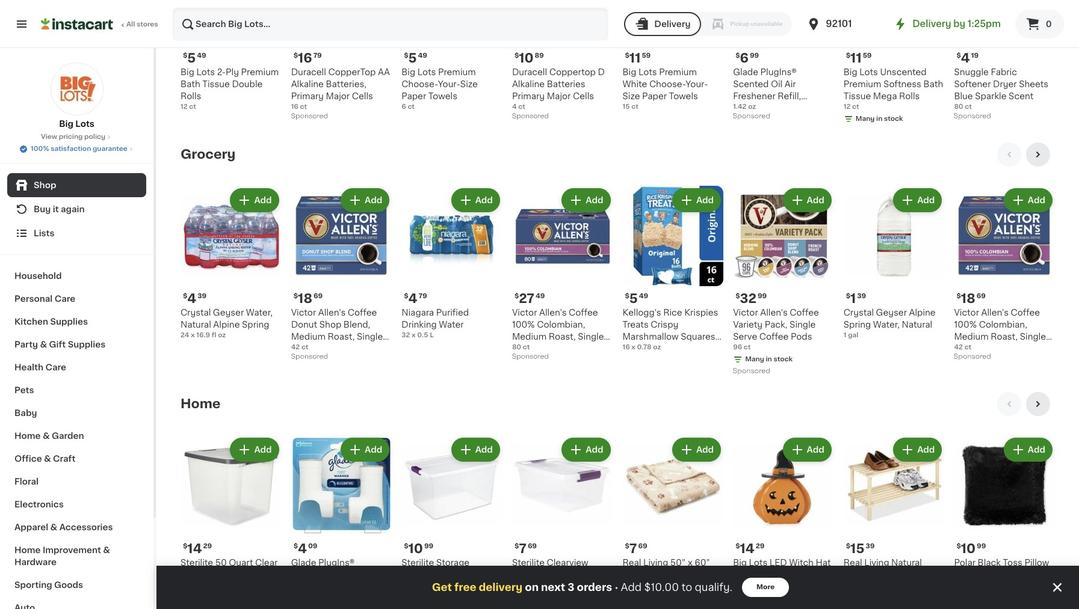 Task type: locate. For each thing, give the bounding box(es) containing it.
crispy
[[651, 321, 679, 329]]

0 horizontal spatial choose-
[[402, 80, 438, 89]]

0 button
[[1016, 10, 1065, 39]]

0 vertical spatial 1
[[851, 293, 856, 305]]

7 up latch
[[519, 543, 527, 556]]

92101 button
[[807, 7, 879, 41]]

2 major from the left
[[547, 92, 571, 101]]

freshener inside glade plugins® scented oil air freshener refill, hawaiian breeze®
[[733, 92, 776, 101]]

2 container from the left
[[571, 583, 613, 592]]

0 horizontal spatial stock
[[774, 357, 793, 363]]

add button for crystal geyser alpine spring water, natural
[[895, 189, 941, 211]]

$ 11 59 up white
[[625, 52, 651, 65]]

real for 7
[[623, 559, 641, 568]]

rolls inside big lots unscented premium softness bath tissue mega rolls 12 ct
[[899, 92, 920, 101]]

12 right breeze®
[[844, 104, 851, 110]]

x inside product group
[[632, 345, 636, 351]]

home for home & garden
[[14, 432, 41, 441]]

oil inside glade plugins® scented oil air freshener warmer
[[329, 571, 341, 580]]

x right 24
[[191, 332, 195, 339]]

coppertop
[[328, 68, 376, 77]]

living for 7
[[644, 559, 668, 568]]

freshener down $ 4 09
[[291, 583, 334, 592]]

colombian, inside product group
[[537, 321, 585, 329]]

1 vertical spatial many in stock
[[745, 357, 793, 363]]

delivery by 1:25pm link
[[893, 17, 1001, 31]]

big down 92101 "popup button"
[[844, 68, 858, 77]]

softness
[[884, 80, 922, 89]]

2 7 from the left
[[630, 543, 637, 556]]

big up pumpkin
[[733, 559, 747, 568]]

add button for crystal geyser water, natural alpine spring
[[231, 189, 278, 211]]

11 for big lots premium white choose-your- size paper towels
[[630, 52, 641, 65]]

69 for sterilite clearview latch 15 qt. sweet plum storage container
[[528, 544, 537, 550]]

wood
[[844, 571, 869, 580]]

12 up grocery
[[181, 104, 188, 110]]

2 horizontal spatial 15
[[851, 543, 865, 556]]

1 horizontal spatial 32
[[740, 293, 757, 305]]

& for office
[[44, 455, 51, 464]]

2 29 from the left
[[756, 544, 765, 550]]

$ 10 99 up container,
[[404, 543, 434, 556]]

major for 10
[[547, 92, 571, 101]]

x inside crystal geyser water, natural alpine spring 24 x 16.9 fl oz
[[191, 332, 195, 339]]

29 up tote
[[203, 544, 212, 550]]

& right tan
[[715, 571, 722, 580]]

1 vertical spatial 32
[[402, 332, 410, 339]]

0 vertical spatial plugins®
[[761, 68, 797, 77]]

care inside "link"
[[45, 364, 66, 372]]

add button for kellogg's rice krispies treats crispy marshmallow squares, kids snacks, snack bars, original
[[674, 189, 720, 211]]

scented for 6
[[733, 80, 769, 89]]

stock down mega
[[884, 116, 903, 122]]

krispies
[[685, 309, 718, 317]]

29 up pumpkin
[[756, 544, 765, 550]]

product group
[[291, 0, 392, 123], [512, 0, 613, 123], [733, 0, 834, 123], [954, 0, 1055, 123], [181, 186, 282, 341], [291, 186, 392, 364], [402, 186, 503, 341], [512, 186, 613, 364], [623, 186, 724, 366], [733, 186, 834, 378], [844, 186, 945, 341], [954, 186, 1055, 364], [181, 436, 282, 604], [291, 436, 392, 610], [402, 436, 503, 591], [512, 436, 613, 603], [623, 436, 724, 594], [733, 436, 834, 603], [844, 436, 945, 581], [954, 436, 1055, 569]]

alkaline
[[291, 80, 324, 89], [512, 80, 545, 89]]

39
[[198, 293, 207, 300], [857, 293, 866, 300], [866, 544, 875, 550]]

on
[[525, 583, 539, 593]]

1 vertical spatial 80
[[512, 345, 521, 351]]

spring
[[242, 321, 269, 329], [844, 321, 871, 329]]

lots for big lots premium white choose-your- size paper towels 15 ct
[[639, 68, 657, 77]]

x left 0.5
[[412, 332, 416, 339]]

in inside product group
[[766, 357, 772, 363]]

office & craft link
[[7, 448, 146, 471]]

lots up pumpkin
[[749, 559, 768, 568]]

0 vertical spatial many
[[856, 116, 875, 122]]

sterilite up container,
[[402, 559, 434, 568]]

1 horizontal spatial 11
[[851, 52, 862, 65]]

ct inside the big lots premium white choose-your- size paper towels 15 ct
[[632, 104, 639, 110]]

rolls for unscented
[[899, 92, 920, 101]]

living inside the real living 50" x 60" paw print throw - tan & brown
[[644, 559, 668, 568]]

2 geyser from the left
[[876, 309, 907, 317]]

1 victor from the left
[[291, 309, 316, 317]]

1 left "gal"
[[844, 332, 847, 339]]

storage down quart
[[225, 571, 258, 580]]

2 $ 10 99 from the left
[[957, 543, 986, 556]]

tissue inside big lots 2-ply premium bath tissue double rolls 12 ct
[[202, 80, 230, 89]]

cells for 16
[[352, 92, 373, 101]]

big
[[181, 68, 194, 77], [402, 68, 415, 77], [623, 68, 637, 77], [844, 68, 858, 77], [59, 120, 73, 128], [733, 559, 747, 568]]

stores
[[137, 21, 158, 28]]

$10.00
[[644, 583, 679, 593]]

tote
[[204, 571, 223, 580]]

1 horizontal spatial crystal
[[844, 309, 874, 317]]

glade down $ 6 99
[[733, 68, 759, 77]]

1 horizontal spatial 79
[[419, 293, 427, 300]]

69 for victor allen's coffee donut shop blend, medium roast, single serve coffee pods
[[314, 293, 323, 300]]

freshener up hawaiian
[[733, 92, 776, 101]]

39 up crystal geyser alpine spring water, natural 1 gal
[[857, 293, 866, 300]]

99 up black
[[977, 544, 986, 550]]

1 vertical spatial 79
[[419, 293, 427, 300]]

aa
[[378, 68, 390, 77]]

2 18 from the left
[[961, 293, 976, 305]]

2 choose- from the left
[[650, 80, 686, 89]]

living up print
[[644, 559, 668, 568]]

crystal inside crystal geyser water, natural alpine spring 24 x 16.9 fl oz
[[181, 309, 211, 317]]

1 item carousel region from the top
[[181, 142, 1055, 383]]

many for 11
[[856, 116, 875, 122]]

care down gift
[[45, 364, 66, 372]]

& for home
[[43, 432, 50, 441]]

1 horizontal spatial 100%
[[512, 321, 535, 329]]

accessories
[[59, 524, 113, 532]]

allen's
[[318, 309, 346, 317], [539, 309, 567, 317], [760, 309, 788, 317], [982, 309, 1009, 317]]

0 vertical spatial air
[[785, 80, 796, 89]]

add for polar black toss pillow
[[1028, 446, 1046, 455]]

personal
[[14, 295, 53, 303]]

premium inside big lots premium choose-your-size paper towels 6 ct
[[438, 68, 476, 77]]

5
[[187, 52, 196, 65], [409, 52, 417, 65], [630, 293, 638, 305]]

0 horizontal spatial towels
[[428, 92, 458, 101]]

100% for 18
[[954, 321, 977, 329]]

32 left 0.5
[[402, 332, 410, 339]]

each
[[517, 595, 533, 601]]

single inside victor allen's coffee donut shop blend, medium roast, single serve coffee pods
[[357, 333, 383, 341]]

home inside home improvement & hardware
[[14, 547, 41, 555]]

$ 5 49 inside product group
[[625, 293, 648, 305]]

sweet
[[565, 571, 591, 580]]

7 for sterilite clearview latch 15 qt. sweet plum storage container
[[519, 543, 527, 556]]

real up paw
[[623, 559, 641, 568]]

container down shelf
[[181, 583, 222, 592]]

1 sterilite from the left
[[181, 559, 213, 568]]

sterilite up shelf
[[181, 559, 213, 568]]

boxes
[[225, 583, 251, 592]]

1 7 from the left
[[519, 543, 527, 556]]

2 alkaline from the left
[[512, 80, 545, 89]]

lots for big lots premium choose-your-size paper towels 6 ct
[[418, 68, 436, 77]]

99 up glade plugins® scented oil air freshener refill, hawaiian breeze®
[[750, 53, 759, 59]]

0 horizontal spatial scented
[[291, 571, 327, 580]]

living up shoe
[[865, 559, 890, 568]]

1 vertical spatial home
[[14, 432, 41, 441]]

59 for big lots unscented premium softness bath tissue mega rolls
[[863, 53, 872, 59]]

big inside big lots led witch hat pumpkin tabletop decor 9.88 in
[[733, 559, 747, 568]]

$ inside "$ 4 19"
[[957, 53, 961, 59]]

1 container from the left
[[181, 583, 222, 592]]

49 for big lots premium choose-your-size paper towels
[[418, 53, 427, 59]]

delivery for delivery
[[655, 20, 691, 28]]

0 horizontal spatial freshener
[[291, 583, 334, 592]]

big for big lots unscented premium softness bath tissue mega rolls 12 ct
[[844, 68, 858, 77]]

medium inside product group
[[512, 333, 547, 341]]

victor inside victor allen's coffee variety pack, single serve coffee pods 96 ct
[[733, 309, 758, 317]]

42 for victor allen's coffee donut shop blend, medium roast, single serve coffee pods
[[291, 345, 300, 351]]

1 horizontal spatial 14
[[740, 543, 755, 556]]

primary inside duracell coppertop aa alkaline batteries, primary major cells 16 ct
[[291, 92, 324, 101]]

3 medium from the left
[[954, 333, 989, 341]]

1 42 from the left
[[291, 345, 300, 351]]

1 horizontal spatial major
[[547, 92, 571, 101]]

1 horizontal spatial alkaline
[[512, 80, 545, 89]]

0 horizontal spatial storage
[[225, 571, 258, 580]]

policy
[[84, 134, 105, 140]]

49 inside $ 27 49
[[536, 293, 545, 300]]

1 29 from the left
[[203, 544, 212, 550]]

1.42 oz
[[733, 104, 756, 110]]

2 victor allen's coffee 100% colombian, medium roast, single serve coffee pods from the left
[[954, 309, 1046, 354]]

add button for sterilite storage container, 66 qt
[[452, 440, 499, 461]]

1 $ 7 69 from the left
[[515, 543, 537, 556]]

2 59 from the left
[[863, 53, 872, 59]]

bath left double
[[181, 80, 200, 89]]

again
[[61, 205, 85, 214]]

tissue for ply
[[202, 80, 230, 89]]

plugins® up warmer
[[318, 559, 355, 568]]

2 $ 7 69 from the left
[[625, 543, 648, 556]]

1 vertical spatial oz
[[218, 332, 226, 339]]

service type group
[[624, 12, 792, 36]]

1 rolls from the left
[[181, 92, 201, 101]]

3 allen's from the left
[[760, 309, 788, 317]]

item carousel region
[[181, 142, 1055, 383], [181, 393, 1055, 610]]

2 medium from the left
[[512, 333, 547, 341]]

1 towels from the left
[[428, 92, 458, 101]]

32 up variety
[[740, 293, 757, 305]]

$ 5 49
[[183, 52, 206, 65], [404, 52, 427, 65], [625, 293, 648, 305]]

1 spring from the left
[[242, 321, 269, 329]]

1 vertical spatial plugins®
[[318, 559, 355, 568]]

80 down '27'
[[512, 345, 521, 351]]

bath inside big lots 2-ply premium bath tissue double rolls 12 ct
[[181, 80, 200, 89]]

colombian, for 27
[[537, 321, 585, 329]]

3 sterilite from the left
[[512, 559, 545, 568]]

big inside big lots premium choose-your-size paper towels 6 ct
[[402, 68, 415, 77]]

80 down blue
[[954, 104, 964, 110]]

container down the "sweet" at the right bottom of the page
[[571, 583, 613, 592]]

1 horizontal spatial choose-
[[650, 80, 686, 89]]

alkaline down $ 10 89
[[512, 80, 545, 89]]

49 for big lots 2-ply premium bath tissue double rolls
[[197, 53, 206, 59]]

1 horizontal spatial plugins®
[[761, 68, 797, 77]]

container inside sterilite clearview latch 15 qt. sweet plum storage container 1 each
[[571, 583, 613, 592]]

1 horizontal spatial 12
[[844, 104, 851, 110]]

item carousel region containing home
[[181, 393, 1055, 610]]

in for 32
[[766, 357, 772, 363]]

0 horizontal spatial many
[[745, 357, 764, 363]]

size inside big lots premium choose-your-size paper towels 6 ct
[[460, 80, 478, 89]]

1 colombian, from the left
[[537, 321, 585, 329]]

air for 6
[[785, 80, 796, 89]]

victor allen's coffee 100% colombian, medium roast, single serve coffee pods for 27
[[512, 309, 604, 354]]

freshener for 4
[[291, 583, 334, 592]]

0 horizontal spatial rolls
[[181, 92, 201, 101]]

add button for real living natural wood shoe rack
[[895, 440, 941, 461]]

0 horizontal spatial sterilite
[[181, 559, 213, 568]]

primary for 10
[[512, 92, 545, 101]]

0 vertical spatial water,
[[246, 309, 273, 317]]

big for big lots 2-ply premium bath tissue double rolls 12 ct
[[181, 68, 194, 77]]

care down the household link
[[55, 295, 75, 303]]

$ 10 99
[[404, 543, 434, 556], [957, 543, 986, 556]]

shop up buy
[[34, 181, 56, 190]]

0 horizontal spatial bath
[[181, 80, 200, 89]]

1 roast, from the left
[[328, 333, 355, 341]]

2 bath from the left
[[924, 80, 944, 89]]

2 paper from the left
[[642, 92, 667, 101]]

0 vertical spatial scented
[[733, 80, 769, 89]]

sterilite 50 quart clear shelf tote storage container boxes with lid
[[181, 559, 278, 604]]

2 item carousel region from the top
[[181, 393, 1055, 610]]

2 your- from the left
[[686, 80, 708, 89]]

1 horizontal spatial 80
[[954, 104, 964, 110]]

item carousel region containing grocery
[[181, 142, 1055, 383]]

add inside get free delivery on next 3 orders • add $10.00 to qualify.
[[621, 583, 642, 593]]

0 horizontal spatial living
[[644, 559, 668, 568]]

lots inside big lots led witch hat pumpkin tabletop decor 9.88 in
[[749, 559, 768, 568]]

freshener inside glade plugins® scented oil air freshener warmer
[[291, 583, 334, 592]]

0 horizontal spatial alpine
[[213, 321, 240, 329]]

pets
[[14, 386, 34, 395]]

buy
[[34, 205, 51, 214]]

2 12 from the left
[[844, 104, 851, 110]]

1 vertical spatial many
[[745, 357, 764, 363]]

2 11 from the left
[[851, 52, 862, 65]]

$ 7 69 for sterilite clearview latch 15 qt. sweet plum storage container
[[515, 543, 537, 556]]

primary for 16
[[291, 92, 324, 101]]

sterilite up latch
[[512, 559, 545, 568]]

$ 5 49 up big lots 2-ply premium bath tissue double rolls 12 ct
[[183, 52, 206, 65]]

2 horizontal spatial storage
[[536, 583, 569, 592]]

& left garden
[[43, 432, 50, 441]]

2 42 from the left
[[954, 345, 963, 351]]

lots left 2- on the left
[[197, 68, 215, 77]]

0 horizontal spatial delivery
[[655, 20, 691, 28]]

0 horizontal spatial major
[[326, 92, 350, 101]]

product group containing 32
[[733, 186, 834, 378]]

4 allen's from the left
[[982, 309, 1009, 317]]

0 horizontal spatial container
[[181, 583, 222, 592]]

18 for victor allen's coffee 100% colombian, medium roast, single serve coffee pods
[[961, 293, 976, 305]]

32 inside niagara purified drinking water 32 x 0.5 l
[[402, 332, 410, 339]]

craft
[[53, 455, 75, 464]]

paper inside big lots premium choose-your-size paper towels 6 ct
[[402, 92, 426, 101]]

& inside the real living 50" x 60" paw print throw - tan & brown
[[715, 571, 722, 580]]

1 horizontal spatial roast,
[[549, 333, 576, 341]]

2 sterilite from the left
[[402, 559, 434, 568]]

spring left donut
[[242, 321, 269, 329]]

1 inside sterilite clearview latch 15 qt. sweet plum storage container 1 each
[[512, 595, 515, 601]]

buy it again
[[34, 205, 85, 214]]

all stores link
[[41, 7, 159, 41]]

primary down $ 10 89
[[512, 92, 545, 101]]

single
[[790, 321, 816, 329], [357, 333, 383, 341], [578, 333, 604, 341], [1020, 333, 1046, 341]]

real inside real living natural wood shoe rack
[[844, 559, 863, 568]]

$ 18 69 for victor allen's coffee 100% colombian, medium roast, single serve coffee pods
[[957, 293, 986, 305]]

1 $ 11 59 from the left
[[625, 52, 651, 65]]

$ 6 99
[[736, 52, 759, 65]]

0 horizontal spatial 100%
[[31, 146, 49, 152]]

1 horizontal spatial 42 ct
[[954, 345, 972, 351]]

$ inside $ 32 99
[[736, 293, 740, 300]]

0 horizontal spatial in
[[750, 595, 757, 601]]

1 allen's from the left
[[318, 309, 346, 317]]

1 horizontal spatial 15
[[623, 104, 630, 110]]

stock down victor allen's coffee variety pack, single serve coffee pods 96 ct
[[774, 357, 793, 363]]

0 horizontal spatial tissue
[[202, 80, 230, 89]]

many in stock down victor allen's coffee variety pack, single serve coffee pods 96 ct
[[745, 357, 793, 363]]

0
[[1046, 20, 1052, 28]]

0 horizontal spatial $ 7 69
[[515, 543, 537, 556]]

0 horizontal spatial 1
[[512, 595, 515, 601]]

$ 5 49 for big lots 2-ply premium bath tissue double rolls
[[183, 52, 206, 65]]

1 horizontal spatial 18
[[961, 293, 976, 305]]

premium
[[241, 68, 279, 77], [438, 68, 476, 77], [659, 68, 697, 77], [844, 80, 882, 89]]

1 horizontal spatial primary
[[512, 92, 545, 101]]

1 left each in the bottom of the page
[[512, 595, 515, 601]]

serve inside victor allen's coffee donut shop blend, medium roast, single serve coffee pods
[[291, 345, 315, 354]]

2 $ 18 69 from the left
[[957, 293, 986, 305]]

2 $ 14 29 from the left
[[736, 543, 765, 556]]

delivery inside delivery button
[[655, 20, 691, 28]]

0 horizontal spatial $ 11 59
[[625, 52, 651, 65]]

crystal down $ 1 39
[[844, 309, 874, 317]]

49 up big lots 2-ply premium bath tissue double rolls 12 ct
[[197, 53, 206, 59]]

sponsored badge image
[[291, 113, 328, 120], [512, 113, 549, 120], [733, 113, 770, 120], [954, 113, 991, 120], [291, 354, 328, 361], [512, 354, 549, 361], [954, 354, 991, 361], [733, 368, 770, 375]]

1 horizontal spatial oz
[[653, 345, 661, 351]]

water, inside crystal geyser water, natural alpine spring 24 x 16.9 fl oz
[[246, 309, 273, 317]]

1 $ 14 29 from the left
[[183, 543, 212, 556]]

4 for water,
[[187, 293, 196, 305]]

$ 5 49 up kellogg's
[[625, 293, 648, 305]]

primary inside duracell coppertop d alkaline batteries primary major cells 4 ct
[[512, 92, 545, 101]]

big lots
[[59, 120, 94, 128]]

glade down $ 4 09
[[291, 559, 316, 568]]

15 up wood
[[851, 543, 865, 556]]

0 vertical spatial storage
[[436, 559, 470, 568]]

$ 14 29 up shelf
[[183, 543, 212, 556]]

1 horizontal spatial many in stock
[[856, 116, 903, 122]]

1 victor allen's coffee 100% colombian, medium roast, single serve coffee pods from the left
[[512, 309, 604, 354]]

80 inside product group
[[512, 345, 521, 351]]

99
[[750, 53, 759, 59], [758, 293, 767, 300], [424, 544, 434, 550], [977, 544, 986, 550]]

66
[[447, 571, 459, 580]]

0 horizontal spatial oil
[[329, 571, 341, 580]]

39 up crystal geyser water, natural alpine spring 24 x 16.9 fl oz
[[198, 293, 207, 300]]

1 major from the left
[[326, 92, 350, 101]]

0 horizontal spatial plugins®
[[318, 559, 355, 568]]

0 horizontal spatial colombian,
[[537, 321, 585, 329]]

39 inside $ 1 39
[[857, 293, 866, 300]]

roast, inside product group
[[549, 333, 576, 341]]

1 crystal from the left
[[181, 309, 211, 317]]

3 roast, from the left
[[991, 333, 1018, 341]]

latch
[[512, 571, 536, 580]]

big for big lots premium choose-your-size paper towels 6 ct
[[402, 68, 415, 77]]

59
[[642, 53, 651, 59], [863, 53, 872, 59]]

1 real from the left
[[623, 559, 641, 568]]

1 horizontal spatial 29
[[756, 544, 765, 550]]

29 for big lots led witch hat pumpkin tabletop decor
[[756, 544, 765, 550]]

2 rolls from the left
[[899, 92, 920, 101]]

99 up 'pack,'
[[758, 293, 767, 300]]

tissue for premium
[[844, 92, 871, 101]]

your- inside the big lots premium white choose-your- size paper towels 15 ct
[[686, 80, 708, 89]]

$ 11 59 down 92101 "popup button"
[[846, 52, 872, 65]]

1 horizontal spatial tissue
[[844, 92, 871, 101]]

99 inside $ 32 99
[[758, 293, 767, 300]]

39 up real living natural wood shoe rack
[[866, 544, 875, 550]]

29 for sterilite 50 quart clear shelf tote storage container boxes with lid
[[203, 544, 212, 550]]

lots up mega
[[860, 68, 878, 77]]

duracell coppertop aa alkaline batteries, primary major cells 16 ct
[[291, 68, 390, 110]]

99 for victor allen's coffee variety pack, single serve coffee pods
[[758, 293, 767, 300]]

7
[[519, 543, 527, 556], [630, 543, 637, 556]]

1 geyser from the left
[[213, 309, 244, 317]]

big left 2- on the left
[[181, 68, 194, 77]]

1 horizontal spatial many
[[856, 116, 875, 122]]

1 vertical spatial stock
[[774, 357, 793, 363]]

$ 14 29 up pumpkin
[[736, 543, 765, 556]]

1 vertical spatial size
[[623, 92, 640, 101]]

2 cells from the left
[[573, 92, 594, 101]]

0 horizontal spatial 5
[[187, 52, 196, 65]]

0 horizontal spatial 29
[[203, 544, 212, 550]]

$ 7 69 up latch
[[515, 543, 537, 556]]

1 vertical spatial air
[[343, 571, 354, 580]]

add button for polar black toss pillow
[[1005, 440, 1052, 461]]

$ 7 69
[[515, 543, 537, 556], [625, 543, 648, 556]]

scented inside glade plugins® scented oil air freshener warmer
[[291, 571, 327, 580]]

by
[[954, 19, 966, 28]]

15 down white
[[623, 104, 630, 110]]

0 horizontal spatial 42
[[291, 345, 300, 351]]

1 vertical spatial tissue
[[844, 92, 871, 101]]

0 vertical spatial home
[[181, 398, 221, 411]]

choose- inside the big lots premium white choose-your- size paper towels 15 ct
[[650, 80, 686, 89]]

glade inside glade plugins® scented oil air freshener warmer
[[291, 559, 316, 568]]

roast, for 27
[[549, 333, 576, 341]]

supplies up party & gift supplies link
[[50, 318, 88, 326]]

49 for victor allen's coffee 100% colombian, medium roast, single serve coffee pods
[[536, 293, 545, 300]]

$ 18 69
[[294, 293, 323, 305], [957, 293, 986, 305]]

alkaline down $ 16 79
[[291, 80, 324, 89]]

10 for polar black toss pillow
[[961, 543, 976, 556]]

1 bath from the left
[[181, 80, 200, 89]]

14 up pumpkin
[[740, 543, 755, 556]]

15 left qt. at the bottom right of the page
[[538, 571, 547, 580]]

0 horizontal spatial spring
[[242, 321, 269, 329]]

2 colombian, from the left
[[979, 321, 1028, 329]]

100% inside 'button'
[[31, 146, 49, 152]]

towels inside big lots premium choose-your-size paper towels 6 ct
[[428, 92, 458, 101]]

many down variety
[[745, 357, 764, 363]]

1 your- from the left
[[438, 80, 460, 89]]

real living natural wood shoe rack
[[844, 559, 922, 580]]

1 horizontal spatial 1
[[844, 332, 847, 339]]

$ 5 49 up big lots premium choose-your-size paper towels 6 ct
[[404, 52, 427, 65]]

80 inside snuggle fabric softener dryer sheets blue sparkle scent 80 ct
[[954, 104, 964, 110]]

16 down $ 16 79
[[291, 104, 298, 110]]

4 down $ 10 89
[[512, 104, 517, 110]]

5 up kellogg's
[[630, 293, 638, 305]]

add for sterilite clearview latch 15 qt. sweet plum storage container
[[586, 446, 604, 455]]

crystal down $ 4 39
[[181, 309, 211, 317]]

lots
[[197, 68, 215, 77], [418, 68, 436, 77], [639, 68, 657, 77], [860, 68, 878, 77], [75, 120, 94, 128], [749, 559, 768, 568]]

1 18 from the left
[[298, 293, 312, 305]]

0 horizontal spatial water,
[[246, 309, 273, 317]]

1 primary from the left
[[291, 92, 324, 101]]

2 allen's from the left
[[539, 309, 567, 317]]

7 up paw
[[630, 543, 637, 556]]

1 choose- from the left
[[402, 80, 438, 89]]

$ inside $ 16 79
[[294, 53, 298, 59]]

shop
[[34, 181, 56, 190], [320, 321, 342, 329]]

1 vertical spatial oil
[[329, 571, 341, 580]]

delivery inside delivery by 1:25pm link
[[913, 19, 952, 28]]

major inside duracell coppertop aa alkaline batteries, primary major cells 16 ct
[[326, 92, 350, 101]]

victor allen's coffee 100% colombian, medium roast, single serve coffee pods
[[512, 309, 604, 354], [954, 309, 1046, 354]]

1 11 from the left
[[630, 52, 641, 65]]

0 vertical spatial stock
[[884, 116, 903, 122]]

glade inside glade plugins® scented oil air freshener refill, hawaiian breeze®
[[733, 68, 759, 77]]

big lots unscented premium softness bath tissue mega rolls 12 ct
[[844, 68, 944, 110]]

1 $ 10 99 from the left
[[404, 543, 434, 556]]

1 12 from the left
[[181, 104, 188, 110]]

sterilite inside sterilite storage container, 66 qt
[[402, 559, 434, 568]]

10 up container,
[[409, 543, 423, 556]]

1 horizontal spatial $ 18 69
[[957, 293, 986, 305]]

real inside the real living 50" x 60" paw print throw - tan & brown
[[623, 559, 641, 568]]

$ inside $ 15 39
[[846, 544, 851, 550]]

2 horizontal spatial oz
[[748, 104, 756, 110]]

scented down $ 4 09
[[291, 571, 327, 580]]

1 duracell from the left
[[291, 68, 326, 77]]

lots for big lots led witch hat pumpkin tabletop decor 9.88 in
[[749, 559, 768, 568]]

1 horizontal spatial container
[[571, 583, 613, 592]]

39 inside $ 4 39
[[198, 293, 207, 300]]

1 alkaline from the left
[[291, 80, 324, 89]]

49 up kellogg's
[[639, 293, 648, 300]]

1 vertical spatial 1
[[844, 332, 847, 339]]

roast, for 18
[[991, 333, 1018, 341]]

qt.
[[549, 571, 562, 580]]

lots right aa
[[418, 68, 436, 77]]

plugins® up refill,
[[761, 68, 797, 77]]

99 up sterilite storage container, 66 qt on the left bottom of page
[[424, 544, 434, 550]]

0 horizontal spatial 10
[[409, 543, 423, 556]]

5 for big lots 2-ply premium bath tissue double rolls
[[187, 52, 196, 65]]

16.9
[[196, 332, 210, 339]]

2 vertical spatial oz
[[653, 345, 661, 351]]

stock inside product group
[[774, 357, 793, 363]]

0.78
[[637, 345, 652, 351]]

80 ct
[[512, 345, 530, 351]]

&
[[40, 341, 47, 349], [43, 432, 50, 441], [44, 455, 51, 464], [50, 524, 57, 532], [103, 547, 110, 555], [715, 571, 722, 580]]

2 roast, from the left
[[549, 333, 576, 341]]

3 victor from the left
[[733, 309, 758, 317]]

2 living from the left
[[865, 559, 890, 568]]

product group containing 15
[[844, 436, 945, 581]]

product group containing 27
[[512, 186, 613, 364]]

1 horizontal spatial $ 14 29
[[736, 543, 765, 556]]

scented up the 1.42 oz
[[733, 80, 769, 89]]

sterilite
[[181, 559, 213, 568], [402, 559, 434, 568], [512, 559, 545, 568]]

39 for 15
[[866, 544, 875, 550]]

0 horizontal spatial medium
[[291, 333, 326, 341]]

colombian,
[[537, 321, 585, 329], [979, 321, 1028, 329]]

storage inside sterilite 50 quart clear shelf tote storage container boxes with lid
[[225, 571, 258, 580]]

medium inside victor allen's coffee donut shop blend, medium roast, single serve coffee pods
[[291, 333, 326, 341]]

polar
[[954, 559, 976, 568]]

big right aa
[[402, 68, 415, 77]]

toss
[[1003, 559, 1023, 568]]

2 14 from the left
[[740, 543, 755, 556]]

1 paper from the left
[[402, 92, 426, 101]]

1 vertical spatial 6
[[402, 104, 406, 110]]

27
[[519, 293, 535, 305]]

2 $ 11 59 from the left
[[846, 52, 872, 65]]

1 cells from the left
[[352, 92, 373, 101]]

1 vertical spatial shop
[[320, 321, 342, 329]]

storage up 66
[[436, 559, 470, 568]]

1 $ 18 69 from the left
[[294, 293, 323, 305]]

42
[[291, 345, 300, 351], [954, 345, 963, 351]]

victor allen's coffee 100% colombian, medium roast, single serve coffee pods for 18
[[954, 309, 1046, 354]]

0 vertical spatial care
[[55, 295, 75, 303]]

49 up big lots premium choose-your-size paper towels 6 ct
[[418, 53, 427, 59]]

1 living from the left
[[644, 559, 668, 568]]

& down accessories
[[103, 547, 110, 555]]

add for real living 50" x 60" paw print throw - tan & brown
[[696, 446, 714, 455]]

$ inside $ 27 49
[[515, 293, 519, 300]]

2 spring from the left
[[844, 321, 871, 329]]

39 for 4
[[198, 293, 207, 300]]

2 real from the left
[[844, 559, 863, 568]]

treatment tracker modal dialog
[[157, 566, 1079, 610]]

primary down $ 16 79
[[291, 92, 324, 101]]

ct inside big lots 2-ply premium bath tissue double rolls 12 ct
[[189, 104, 196, 110]]

add for glade plugins® scented oil air freshener warmer
[[365, 446, 382, 455]]

10 for sterilite storage container, 66 qt
[[409, 543, 423, 556]]

42 ct for victor allen's coffee 100% colombian, medium roast, single serve coffee pods
[[954, 345, 972, 351]]

crystal for 1
[[844, 309, 874, 317]]

0 horizontal spatial 6
[[402, 104, 406, 110]]

home for home improvement & hardware
[[14, 547, 41, 555]]

major
[[326, 92, 350, 101], [547, 92, 571, 101]]

5 down search field
[[409, 52, 417, 65]]

$ 18 69 for victor allen's coffee donut shop blend, medium roast, single serve coffee pods
[[294, 293, 323, 305]]

gift
[[49, 341, 66, 349]]

living
[[644, 559, 668, 568], [865, 559, 890, 568]]

add button for big lots led witch hat pumpkin tabletop decor
[[784, 440, 831, 461]]

1 59 from the left
[[642, 53, 651, 59]]

49 right '27'
[[536, 293, 545, 300]]

spring up "gal"
[[844, 321, 871, 329]]

1 14 from the left
[[187, 543, 202, 556]]

kitchen
[[14, 318, 48, 326]]

big inside big lots 2-ply premium bath tissue double rolls 12 ct
[[181, 68, 194, 77]]

2 vertical spatial in
[[750, 595, 757, 601]]

crystal inside crystal geyser alpine spring water, natural 1 gal
[[844, 309, 874, 317]]

2 horizontal spatial $ 5 49
[[625, 293, 648, 305]]

1 medium from the left
[[291, 333, 326, 341]]

11 for big lots unscented premium softness bath tissue mega rolls
[[851, 52, 862, 65]]

1 horizontal spatial colombian,
[[979, 321, 1028, 329]]

lid
[[181, 595, 193, 604]]

1 horizontal spatial $ 7 69
[[625, 543, 648, 556]]

real
[[623, 559, 641, 568], [844, 559, 863, 568]]

lots up white
[[639, 68, 657, 77]]

1 42 ct from the left
[[291, 345, 309, 351]]

0 vertical spatial in
[[877, 116, 883, 122]]

0 horizontal spatial $ 14 29
[[183, 543, 212, 556]]

goods
[[54, 582, 83, 590]]

2 horizontal spatial in
[[877, 116, 883, 122]]

2 primary from the left
[[512, 92, 545, 101]]

1 horizontal spatial size
[[623, 92, 640, 101]]

0 horizontal spatial alkaline
[[291, 80, 324, 89]]

50"
[[671, 559, 686, 568]]

big up pricing
[[59, 120, 73, 128]]

kitchen supplies link
[[7, 311, 146, 334]]

gal
[[848, 332, 859, 339]]

79 for 16
[[313, 53, 322, 59]]

11 up white
[[630, 52, 641, 65]]

2 crystal from the left
[[844, 309, 874, 317]]

2 42 ct from the left
[[954, 345, 972, 351]]

0 horizontal spatial cells
[[352, 92, 373, 101]]

tissue left mega
[[844, 92, 871, 101]]

16 up bars,
[[623, 345, 630, 351]]

None search field
[[172, 7, 609, 41]]

$ 14 29 for sterilite 50 quart clear shelf tote storage container boxes with lid
[[183, 543, 212, 556]]

cells inside duracell coppertop aa alkaline batteries, primary major cells 16 ct
[[352, 92, 373, 101]]

add for big lots led witch hat pumpkin tabletop decor
[[807, 446, 825, 455]]

2 towels from the left
[[669, 92, 698, 101]]

& left gift
[[40, 341, 47, 349]]

2 duracell from the left
[[512, 68, 547, 77]]

big for big lots
[[59, 120, 73, 128]]

39 inside $ 15 39
[[866, 544, 875, 550]]

cells down batteries,
[[352, 92, 373, 101]]

5 for kellogg's rice krispies treats crispy marshmallow squares, kids snacks, snack bars, original
[[630, 293, 638, 305]]

print
[[642, 571, 662, 580]]

lots inside big lots unscented premium softness bath tissue mega rolls 12 ct
[[860, 68, 878, 77]]

freshener for 6
[[733, 92, 776, 101]]

shop inside victor allen's coffee donut shop blend, medium roast, single serve coffee pods
[[320, 321, 342, 329]]

4 up 24
[[187, 293, 196, 305]]

tissue down 2- on the left
[[202, 80, 230, 89]]

allen's inside victor allen's coffee variety pack, single serve coffee pods 96 ct
[[760, 309, 788, 317]]

geyser
[[213, 309, 244, 317], [876, 309, 907, 317]]

69 for real living 50" x 60" paw print throw - tan & brown
[[638, 544, 648, 550]]

many in stock down mega
[[856, 116, 903, 122]]



Task type: vqa. For each thing, say whether or not it's contained in the screenshot.
Cheese Link
no



Task type: describe. For each thing, give the bounding box(es) containing it.
home improvement & hardware link
[[7, 539, 146, 574]]

12 for ply
[[181, 104, 188, 110]]

alkaline for 10
[[512, 80, 545, 89]]

stock for 11
[[884, 116, 903, 122]]

natural inside crystal geyser water, natural alpine spring 24 x 16.9 fl oz
[[181, 321, 211, 329]]

60"
[[695, 559, 710, 568]]

health care link
[[7, 356, 146, 379]]

water, inside crystal geyser alpine spring water, natural 1 gal
[[873, 321, 900, 329]]

15 inside sterilite clearview latch 15 qt. sweet plum storage container 1 each
[[538, 571, 547, 580]]

& for apparel
[[50, 524, 57, 532]]

sterilite inside sterilite clearview latch 15 qt. sweet plum storage container 1 each
[[512, 559, 545, 568]]

get
[[432, 583, 452, 593]]

glade for 6
[[733, 68, 759, 77]]

big lots premium white choose-your- size paper towels 15 ct
[[623, 68, 708, 110]]

89
[[535, 53, 544, 59]]

apparel
[[14, 524, 48, 532]]

crystal geyser water, natural alpine spring 24 x 16.9 fl oz
[[181, 309, 273, 339]]

brown
[[623, 583, 650, 592]]

99 for sterilite storage container, 66 qt
[[424, 544, 434, 550]]

scented for 4
[[291, 571, 327, 580]]

pods inside victor allen's coffee variety pack, single serve coffee pods 96 ct
[[791, 333, 812, 341]]

blue
[[954, 92, 973, 101]]

-
[[692, 571, 696, 580]]

add button for sterilite clearview latch 15 qt. sweet plum storage container
[[563, 440, 610, 461]]

view pricing policy link
[[41, 132, 113, 142]]

real living 50" x 60" paw print throw - tan & brown
[[623, 559, 722, 592]]

many for 32
[[745, 357, 764, 363]]

witch
[[789, 559, 814, 568]]

qt
[[461, 571, 471, 580]]

$ 11 59 for big lots unscented premium softness bath tissue mega rolls
[[846, 52, 872, 65]]

$ 5 49 for big lots premium choose-your-size paper towels
[[404, 52, 427, 65]]

100% satisfaction guarantee
[[31, 146, 128, 152]]

in for 11
[[877, 116, 883, 122]]

medium for 27
[[512, 333, 547, 341]]

$ 27 49
[[515, 293, 545, 305]]

decor
[[733, 583, 759, 592]]

& inside home improvement & hardware
[[103, 547, 110, 555]]

tan
[[698, 571, 713, 580]]

big lots logo image
[[50, 63, 103, 116]]

roast, inside victor allen's coffee donut shop blend, medium roast, single serve coffee pods
[[328, 333, 355, 341]]

hat
[[816, 559, 831, 568]]

floral link
[[7, 471, 146, 494]]

treats
[[623, 321, 649, 329]]

sterilite clearview latch 15 qt. sweet plum storage container 1 each
[[512, 559, 613, 601]]

lists link
[[7, 222, 146, 246]]

add for kellogg's rice krispies treats crispy marshmallow squares, kids snacks, snack bars, original
[[696, 196, 714, 204]]

satisfaction
[[51, 146, 91, 152]]

ct inside big lots unscented premium softness bath tissue mega rolls 12 ct
[[853, 104, 860, 110]]

product group containing 1
[[844, 186, 945, 341]]

major for 16
[[326, 92, 350, 101]]

crystal geyser alpine spring water, natural 1 gal
[[844, 309, 936, 339]]

15 inside product group
[[851, 543, 865, 556]]

dryer
[[993, 80, 1017, 89]]

15 inside the big lots premium white choose-your- size paper towels 15 ct
[[623, 104, 630, 110]]

big lots 2-ply premium bath tissue double rolls 12 ct
[[181, 68, 279, 110]]

shelf
[[181, 571, 202, 580]]

cells for 10
[[573, 92, 594, 101]]

add for sterilite storage container, 66 qt
[[475, 446, 493, 455]]

$ inside $ 10 89
[[515, 53, 519, 59]]

serve inside victor allen's coffee variety pack, single serve coffee pods 96 ct
[[733, 333, 758, 341]]

storage inside sterilite clearview latch 15 qt. sweet plum storage container 1 each
[[536, 583, 569, 592]]

add for crystal geyser water, natural alpine spring
[[254, 196, 272, 204]]

container,
[[402, 571, 445, 580]]

spring inside crystal geyser water, natural alpine spring 24 x 16.9 fl oz
[[242, 321, 269, 329]]

ct inside snuggle fabric softener dryer sheets blue sparkle scent 80 ct
[[965, 104, 972, 110]]

paper inside the big lots premium white choose-your- size paper towels 15 ct
[[642, 92, 667, 101]]

2 horizontal spatial 1
[[851, 293, 856, 305]]

in inside big lots led witch hat pumpkin tabletop decor 9.88 in
[[750, 595, 757, 601]]

throw
[[664, 571, 690, 580]]

16 inside duracell coppertop aa alkaline batteries, primary major cells 16 ct
[[291, 104, 298, 110]]

39 for 1
[[857, 293, 866, 300]]

fl
[[212, 332, 216, 339]]

add for niagara purified drinking water
[[475, 196, 493, 204]]

16 inside item carousel region
[[623, 345, 630, 351]]

colombian, for 18
[[979, 321, 1028, 329]]

purified
[[436, 309, 469, 317]]

12 for premium
[[844, 104, 851, 110]]

49 for kellogg's rice krispies treats crispy marshmallow squares, kids snacks, snack bars, original
[[639, 293, 648, 300]]

sheets
[[1019, 80, 1049, 89]]

lots for big lots 2-ply premium bath tissue double rolls 12 ct
[[197, 68, 215, 77]]

home for home
[[181, 398, 221, 411]]

bath for unscented
[[924, 80, 944, 89]]

big for big lots premium white choose-your- size paper towels 15 ct
[[623, 68, 637, 77]]

50
[[215, 559, 227, 568]]

spring inside crystal geyser alpine spring water, natural 1 gal
[[844, 321, 871, 329]]

batteries,
[[326, 80, 367, 89]]

plugins® for 6
[[761, 68, 797, 77]]

glade for 4
[[291, 559, 316, 568]]

5 for big lots premium choose-your-size paper towels
[[409, 52, 417, 65]]

ct inside victor allen's coffee variety pack, single serve coffee pods 96 ct
[[744, 345, 751, 351]]

living for 15
[[865, 559, 890, 568]]

add button for real living 50" x 60" paw print throw - tan & brown
[[674, 440, 720, 461]]

add button for glade plugins® scented oil air freshener warmer
[[342, 440, 388, 461]]

duracell coppertop d alkaline batteries primary major cells 4 ct
[[512, 68, 605, 110]]

4 for softener
[[961, 52, 970, 65]]

office
[[14, 455, 42, 464]]

view
[[41, 134, 57, 140]]

tabletop
[[772, 571, 809, 580]]

lots for big lots
[[75, 120, 94, 128]]

100% satisfaction guarantee button
[[19, 142, 135, 154]]

ct inside big lots premium choose-your-size paper towels 6 ct
[[408, 104, 415, 110]]

sterilite storage container, 66 qt
[[402, 559, 471, 580]]

duracell for 16
[[291, 68, 326, 77]]

delivery for delivery by 1:25pm
[[913, 19, 952, 28]]

size inside the big lots premium white choose-your- size paper towels 15 ct
[[623, 92, 640, 101]]

floral
[[14, 478, 39, 486]]

$ 10 99 for sterilite
[[404, 543, 434, 556]]

lots for big lots unscented premium softness bath tissue mega rolls 12 ct
[[860, 68, 878, 77]]

product group containing 5
[[623, 186, 724, 366]]

x inside niagara purified drinking water 32 x 0.5 l
[[412, 332, 416, 339]]

$ 4 19
[[957, 52, 979, 65]]

pumpkin
[[733, 571, 770, 580]]

alkaline for 16
[[291, 80, 324, 89]]

premium inside big lots 2-ply premium bath tissue double rolls 12 ct
[[241, 68, 279, 77]]

polar black toss pillow
[[954, 559, 1050, 568]]

garden
[[52, 432, 84, 441]]

black
[[978, 559, 1001, 568]]

white
[[623, 80, 647, 89]]

all stores
[[126, 21, 158, 28]]

$ inside '$ 4 79'
[[404, 293, 409, 300]]

2 victor from the left
[[512, 309, 537, 317]]

baby
[[14, 409, 37, 418]]

$ 7 69 for real living 50" x 60" paw print throw - tan & brown
[[625, 543, 648, 556]]

$ 15 39
[[846, 543, 875, 556]]

1 vertical spatial supplies
[[68, 341, 105, 349]]

care for personal care
[[55, 295, 75, 303]]

$ inside $ 4 39
[[183, 293, 187, 300]]

$ 10 89
[[515, 52, 544, 65]]

niagara
[[402, 309, 434, 317]]

victor inside victor allen's coffee donut shop blend, medium roast, single serve coffee pods
[[291, 309, 316, 317]]

add for crystal geyser alpine spring water, natural
[[918, 196, 935, 204]]

ct inside duracell coppertop aa alkaline batteries, primary major cells 16 ct
[[300, 104, 307, 110]]

$ inside $ 4 09
[[294, 544, 298, 550]]

pricing
[[59, 134, 83, 140]]

premium inside the big lots premium white choose-your- size paper towels 15 ct
[[659, 68, 697, 77]]

your- inside big lots premium choose-your-size paper towels 6 ct
[[438, 80, 460, 89]]

clear
[[255, 559, 278, 568]]

42 for victor allen's coffee 100% colombian, medium roast, single serve coffee pods
[[954, 345, 963, 351]]

natural inside real living natural wood shoe rack
[[892, 559, 922, 568]]

bars,
[[623, 357, 644, 366]]

apparel & accessories
[[14, 524, 113, 532]]

add for real living natural wood shoe rack
[[918, 446, 935, 455]]

$ 5 49 for kellogg's rice krispies treats crispy marshmallow squares, kids snacks, snack bars, original
[[625, 293, 648, 305]]

many in stock for 11
[[856, 116, 903, 122]]

many in stock for 32
[[745, 357, 793, 363]]

softener
[[954, 80, 991, 89]]

$ 14 29 for big lots led witch hat pumpkin tabletop decor
[[736, 543, 765, 556]]

alpine inside crystal geyser water, natural alpine spring 24 x 16.9 fl oz
[[213, 321, 240, 329]]

$ inside $ 1 39
[[846, 293, 851, 300]]

water
[[439, 321, 464, 329]]

health
[[14, 364, 43, 372]]

oz inside crystal geyser water, natural alpine spring 24 x 16.9 fl oz
[[218, 332, 226, 339]]

add button for sterilite 50 quart clear shelf tote storage container boxes with lid
[[231, 440, 278, 461]]

4 for drinking
[[409, 293, 418, 305]]

0 vertical spatial 16
[[298, 52, 312, 65]]

party & gift supplies link
[[7, 334, 146, 356]]

Search field
[[173, 8, 608, 40]]

medium for 18
[[954, 333, 989, 341]]

100% for 27
[[512, 321, 535, 329]]

x inside the real living 50" x 60" paw print throw - tan & brown
[[688, 559, 693, 568]]

original
[[646, 357, 679, 366]]

scent
[[1009, 92, 1034, 101]]

container inside sterilite 50 quart clear shelf tote storage container boxes with lid
[[181, 583, 222, 592]]

batteries
[[547, 80, 586, 89]]

care for health care
[[45, 364, 66, 372]]

donut
[[291, 321, 317, 329]]

7 for real living 50" x 60" paw print throw - tan & brown
[[630, 543, 637, 556]]

6 inside product group
[[740, 52, 749, 65]]

sporting goods link
[[7, 574, 146, 597]]

natural inside crystal geyser alpine spring water, natural 1 gal
[[902, 321, 933, 329]]

towels inside the big lots premium white choose-your- size paper towels 15 ct
[[669, 92, 698, 101]]

more
[[757, 585, 775, 591]]

ply
[[226, 68, 239, 77]]

sporting
[[14, 582, 52, 590]]

6 inside big lots premium choose-your-size paper towels 6 ct
[[402, 104, 406, 110]]

allen's inside victor allen's coffee donut shop blend, medium roast, single serve coffee pods
[[318, 309, 346, 317]]

19
[[971, 53, 979, 59]]

oil for 4
[[329, 571, 341, 580]]

$ 16 79
[[294, 52, 322, 65]]

more button
[[742, 579, 789, 598]]

1 inside crystal geyser alpine spring water, natural 1 gal
[[844, 332, 847, 339]]

product group containing 6
[[733, 0, 834, 123]]

0 vertical spatial supplies
[[50, 318, 88, 326]]

choose- inside big lots premium choose-your-size paper towels 6 ct
[[402, 80, 438, 89]]

air for 4
[[343, 571, 354, 580]]

party
[[14, 341, 38, 349]]

big for big lots led witch hat pumpkin tabletop decor 9.88 in
[[733, 559, 747, 568]]

99 for glade plugins® scented oil air freshener refill, hawaiian breeze®
[[750, 53, 759, 59]]

geyser for 1
[[876, 309, 907, 317]]

shoe
[[871, 571, 892, 580]]

instacart logo image
[[41, 17, 113, 31]]

premium inside big lots unscented premium softness bath tissue mega rolls 12 ct
[[844, 80, 882, 89]]

pets link
[[7, 379, 146, 402]]

3
[[568, 583, 575, 593]]

0 vertical spatial oz
[[748, 104, 756, 110]]

4 left the 09
[[298, 543, 307, 556]]

$ inside $ 6 99
[[736, 53, 740, 59]]

hardware
[[14, 559, 57, 567]]

$ 11 59 for big lots premium white choose-your- size paper towels
[[625, 52, 651, 65]]

rice
[[664, 309, 682, 317]]

$ 4 09
[[294, 543, 318, 556]]

product group containing 16
[[291, 0, 392, 123]]

household link
[[7, 265, 146, 288]]

next
[[541, 583, 565, 593]]

79 for 4
[[419, 293, 427, 300]]

0 vertical spatial shop
[[34, 181, 56, 190]]

69 for victor allen's coffee 100% colombian, medium roast, single serve coffee pods
[[977, 293, 986, 300]]

alpine inside crystal geyser alpine spring water, natural 1 gal
[[909, 309, 936, 317]]

32 inside product group
[[740, 293, 757, 305]]

guarantee
[[93, 146, 128, 152]]

$ 4 39
[[183, 293, 207, 305]]

home improvement & hardware
[[14, 547, 110, 567]]

big lots premium choose-your-size paper towels 6 ct
[[402, 68, 478, 110]]

4 inside duracell coppertop d alkaline batteries primary major cells 4 ct
[[512, 104, 517, 110]]

single inside victor allen's coffee variety pack, single serve coffee pods 96 ct
[[790, 321, 816, 329]]

warmer
[[336, 583, 369, 592]]

4 victor from the left
[[954, 309, 979, 317]]

14 for big lots led witch hat pumpkin tabletop decor
[[740, 543, 755, 556]]

crystal for 4
[[181, 309, 211, 317]]

storage inside sterilite storage container, 66 qt
[[436, 559, 470, 568]]

1.42
[[733, 104, 747, 110]]

pods inside victor allen's coffee donut shop blend, medium roast, single serve coffee pods
[[349, 345, 370, 354]]

add for sterilite 50 quart clear shelf tote storage container boxes with lid
[[254, 446, 272, 455]]

lists
[[34, 229, 54, 238]]

ct inside duracell coppertop d alkaline batteries primary major cells 4 ct
[[518, 104, 525, 110]]

personal care
[[14, 295, 75, 303]]



